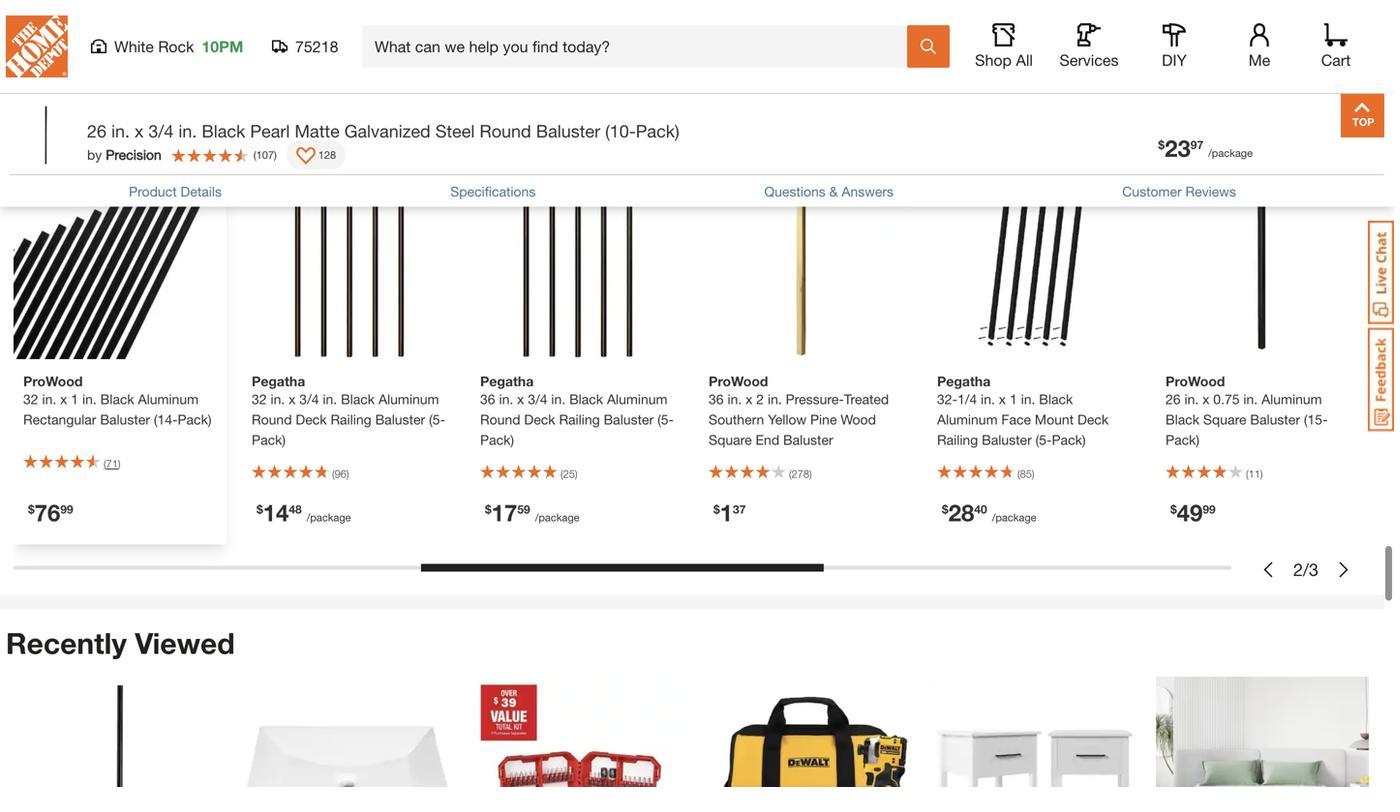 Task type: locate. For each thing, give the bounding box(es) containing it.
0 vertical spatial 2
[[756, 391, 764, 407]]

0 horizontal spatial square
[[709, 432, 752, 448]]

( 71 )
[[104, 458, 121, 470]]

$ inside $ 14 48 /package
[[257, 503, 263, 516]]

customer
[[1122, 183, 1182, 199]]

aluminum inside prowood 26 in. x 0.75 in. aluminum black square baluster (15- pack)
[[1262, 391, 1322, 407]]

square down 'southern'
[[709, 432, 752, 448]]

1 horizontal spatial railing
[[559, 412, 600, 428]]

0 horizontal spatial 2
[[756, 391, 764, 407]]

x inside prowood 36 in. x 2 in. pressure-treated southern yellow pine wood square end baluster
[[746, 391, 753, 407]]

railing up ( 96 )
[[331, 412, 372, 428]]

(
[[253, 148, 256, 161], [104, 458, 106, 470], [332, 468, 335, 480], [561, 468, 563, 480], [789, 468, 792, 480], [1018, 468, 1020, 480], [1246, 468, 1249, 480]]

1 vertical spatial 26
[[1166, 391, 1181, 407]]

( 107 )
[[253, 148, 277, 161]]

diy button
[[1144, 23, 1206, 70]]

$ inside $ 76 99
[[28, 503, 35, 516]]

railing inside pegatha 32 in. x 3/4 in. black aluminum round deck railing baluster (5- pack)
[[331, 412, 372, 428]]

round up 48
[[252, 412, 292, 428]]

/package for 28
[[992, 511, 1037, 524]]

/package right 59
[[535, 511, 580, 524]]

0 horizontal spatial 36
[[480, 391, 495, 407]]

railing for 14
[[331, 412, 372, 428]]

x inside pegatha 36 in. x 3/4 in. black aluminum round deck railing baluster (5- pack)
[[517, 391, 524, 407]]

0 horizontal spatial hollow
[[21, 16, 69, 34]]

36
[[480, 391, 495, 407], [709, 391, 724, 407]]

$ inside $ 49 99
[[1171, 503, 1177, 516]]

1 vertical spatial 2
[[1294, 559, 1303, 580]]

specifications
[[450, 183, 536, 199]]

2 horizontal spatial railing
[[937, 432, 978, 448]]

( for prowood 32 in. x 1 in. black aluminum rectangular baluster (14-pack)
[[104, 458, 106, 470]]

0 vertical spatial square
[[1203, 412, 1247, 428]]

) for prowood 32 in. x 1 in. black aluminum rectangular baluster (14-pack)
[[118, 458, 121, 470]]

railing
[[331, 412, 372, 428], [559, 412, 600, 428], [937, 432, 978, 448]]

deck inside pegatha 32-1/4 in. x 1 in. black aluminum face mount deck railing baluster (5-pack)
[[1078, 412, 1109, 428]]

aluminum inside pegatha 32 in. x 3/4 in. black aluminum round deck railing baluster (5- pack)
[[379, 391, 439, 407]]

square down 0.75
[[1203, 412, 1247, 428]]

$ for 49
[[1171, 503, 1177, 516]]

mount
[[1035, 412, 1074, 428]]

questions & answers button
[[764, 181, 894, 202], [764, 181, 894, 202]]

aluminum for 36 in. x 3/4 in. black aluminum round deck railing baluster (5- pack)
[[607, 391, 668, 407]]

black
[[202, 121, 245, 141], [100, 391, 134, 407], [341, 391, 375, 407], [569, 391, 603, 407], [1039, 391, 1073, 407], [1166, 412, 1200, 428]]

2 horizontal spatial 3/4
[[528, 391, 548, 407]]

details
[[181, 183, 222, 199]]

aluminum inside prowood 32 in. x 1 in. black aluminum rectangular baluster (14-pack)
[[138, 391, 199, 407]]

deck up 48
[[296, 412, 327, 428]]

1 horizontal spatial 32
[[252, 391, 267, 407]]

2 36 from the left
[[709, 391, 724, 407]]

0 horizontal spatial 3/4
[[148, 121, 174, 141]]

aluminum inside pegatha 36 in. x 3/4 in. black aluminum round deck railing baluster (5- pack)
[[607, 391, 668, 407]]

black up 49
[[1166, 412, 1200, 428]]

pegatha 32 in. x 3/4 in. black aluminum round deck railing baluster (5- pack)
[[252, 373, 445, 448]]

0 horizontal spatial 99
[[60, 503, 73, 516]]

pegatha for 14
[[252, 373, 305, 389]]

1 vertical spatial square
[[709, 432, 752, 448]]

0 horizontal spatial pegatha
[[252, 373, 305, 389]]

) up $ 17 59 /package on the left
[[575, 468, 578, 480]]

/package right the 40
[[992, 511, 1037, 524]]

pressure-
[[786, 391, 844, 407]]

deck for 17
[[524, 412, 555, 428]]

26 in. x 3/4 in. black pearl matte galvanized steel round baluster (10-pack) image
[[14, 677, 227, 787]]

1 horizontal spatial 1
[[720, 499, 733, 526]]

/package for 14
[[307, 511, 351, 524]]

26 in. x 0.75 in. aluminum black square baluster (15-pack) image
[[1156, 146, 1369, 359]]

) up $ 28 40 /package
[[1032, 468, 1035, 480]]

/package inside $ 28 40 /package
[[992, 511, 1037, 524]]

( down prowood 32 in. x 1 in. black aluminum rectangular baluster (14-pack)
[[104, 458, 106, 470]]

black up mount
[[1039, 391, 1073, 407]]

2 32 from the left
[[252, 391, 267, 407]]

round right steel
[[480, 121, 531, 141]]

0 horizontal spatial core
[[73, 16, 106, 34]]

baluster inside pegatha 36 in. x 3/4 in. black aluminum round deck railing baluster (5- pack)
[[604, 412, 654, 428]]

( 11 )
[[1246, 468, 1263, 480]]

x inside pegatha 32-1/4 in. x 1 in. black aluminum face mount deck railing baluster (5-pack)
[[999, 391, 1006, 407]]

black inside pegatha 32-1/4 in. x 1 in. black aluminum face mount deck railing baluster (5-pack)
[[1039, 391, 1073, 407]]

product details button
[[129, 181, 222, 202], [129, 181, 222, 202]]

0 vertical spatial 26
[[87, 121, 107, 141]]

1 horizontal spatial square
[[1203, 412, 1247, 428]]

/package
[[1209, 147, 1253, 159], [307, 511, 351, 524], [535, 511, 580, 524], [992, 511, 1037, 524]]

black inside pegatha 32 in. x 3/4 in. black aluminum round deck railing baluster (5- pack)
[[341, 391, 375, 407]]

round inside pegatha 32 in. x 3/4 in. black aluminum round deck railing baluster (5- pack)
[[252, 412, 292, 428]]

pack) inside pegatha 32 in. x 3/4 in. black aluminum round deck railing baluster (5- pack)
[[252, 432, 286, 448]]

x for prowood 32 in. x 1 in. black aluminum rectangular baluster (14-pack)
[[60, 391, 67, 407]]

prowood inside prowood 26 in. x 0.75 in. aluminum black square baluster (15- pack)
[[1166, 373, 1225, 389]]

32 in. x 3/4 in. black aluminum round deck railing baluster (5-pack) image
[[242, 146, 455, 359]]

prowood inside prowood 36 in. x 2 in. pressure-treated southern yellow pine wood square end baluster
[[709, 373, 768, 389]]

2 hollow from the left
[[362, 16, 410, 34]]

shop all button
[[973, 23, 1035, 70]]

40
[[974, 503, 987, 516]]

36 inside pegatha 36 in. x 3/4 in. black aluminum round deck railing baluster (5- pack)
[[480, 391, 495, 407]]

26 left 0.75
[[1166, 391, 1181, 407]]

( up $ 17 59 /package on the left
[[561, 468, 563, 480]]

49
[[1177, 499, 1203, 526]]

deck up 59
[[524, 412, 555, 428]]

) for pegatha 32-1/4 in. x 1 in. black aluminum face mount deck railing baluster (5-pack)
[[1032, 468, 1035, 480]]

1 horizontal spatial hollow core
[[362, 16, 447, 34]]

32 in. x 1 in. black aluminum rectangular baluster (14-pack) image
[[14, 146, 227, 359]]

viewed
[[235, 95, 335, 130], [135, 626, 235, 660]]

( for prowood 36 in. x 2 in. pressure-treated southern yellow pine wood square end baluster
[[789, 468, 792, 480]]

1 horizontal spatial 26
[[1166, 391, 1181, 407]]

2 horizontal spatial core
[[742, 16, 776, 34]]

1 prowood from the left
[[23, 373, 83, 389]]

99 inside $ 76 99
[[60, 503, 73, 516]]

2 horizontal spatial prowood
[[1166, 373, 1225, 389]]

26
[[87, 121, 107, 141], [1166, 391, 1181, 407]]

product details
[[129, 183, 222, 199]]

x inside prowood 26 in. x 0.75 in. aluminum black square baluster (15- pack)
[[1203, 391, 1210, 407]]

1 horizontal spatial (5-
[[658, 412, 674, 428]]

1 36 from the left
[[480, 391, 495, 407]]

$ inside $ 23 97 /package
[[1158, 138, 1165, 151]]

2 left "3"
[[1294, 559, 1303, 580]]

( 278 )
[[789, 468, 812, 480]]

rock
[[158, 37, 194, 56]]

1 32 from the left
[[23, 391, 38, 407]]

me
[[1249, 51, 1271, 69]]

36 inside prowood 36 in. x 2 in. pressure-treated southern yellow pine wood square end baluster
[[709, 391, 724, 407]]

/package inside $ 17 59 /package
[[535, 511, 580, 524]]

32 inside pegatha 32 in. x 3/4 in. black aluminum round deck railing baluster (5- pack)
[[252, 391, 267, 407]]

pine
[[810, 412, 837, 428]]

previous slide image
[[1261, 562, 1276, 578]]

1 inside pegatha 32-1/4 in. x 1 in. black aluminum face mount deck railing baluster (5-pack)
[[1010, 391, 1017, 407]]

2 horizontal spatial pegatha
[[937, 373, 991, 389]]

75218 button
[[272, 37, 339, 56]]

baluster
[[536, 121, 600, 141], [100, 412, 150, 428], [375, 412, 425, 428], [604, 412, 654, 428], [1250, 412, 1300, 428], [783, 432, 833, 448], [982, 432, 1032, 448]]

prowood
[[23, 373, 83, 389], [709, 373, 768, 389], [1166, 373, 1225, 389]]

1 horizontal spatial deck
[[524, 412, 555, 428]]

/package inside $ 14 48 /package
[[307, 511, 351, 524]]

$ 23 97 /package
[[1158, 134, 1253, 162]]

$ for 23
[[1158, 138, 1165, 151]]

square
[[1203, 412, 1247, 428], [709, 432, 752, 448]]

3/4 inside pegatha 32 in. x 3/4 in. black aluminum round deck railing baluster (5- pack)
[[299, 391, 319, 407]]

26 inside prowood 26 in. x 0.75 in. aluminum black square baluster (15- pack)
[[1166, 391, 1181, 407]]

$ inside $ 28 40 /package
[[942, 503, 949, 516]]

0 horizontal spatial prowood
[[23, 373, 83, 389]]

pack)
[[636, 121, 679, 141], [178, 412, 212, 428], [252, 432, 286, 448], [480, 432, 514, 448], [1052, 432, 1086, 448], [1166, 432, 1200, 448]]

2 core from the left
[[414, 16, 447, 34]]

customer reviews
[[1122, 183, 1236, 199]]

2 prowood from the left
[[709, 373, 768, 389]]

0 horizontal spatial 26
[[87, 121, 107, 141]]

0 horizontal spatial deck
[[296, 412, 327, 428]]

1 horizontal spatial core
[[414, 16, 447, 34]]

1 pegatha from the left
[[252, 373, 305, 389]]

0 horizontal spatial (5-
[[429, 412, 445, 428]]

( for pegatha 32-1/4 in. x 1 in. black aluminum face mount deck railing baluster (5-pack)
[[1018, 468, 1020, 480]]

10pm
[[202, 37, 243, 56]]

( for pegatha 36 in. x 3/4 in. black aluminum round deck railing baluster (5- pack)
[[561, 468, 563, 480]]

round up 59
[[480, 412, 520, 428]]

1 horizontal spatial prowood
[[709, 373, 768, 389]]

2 horizontal spatial deck
[[1078, 412, 1109, 428]]

black up ( 96 )
[[341, 391, 375, 407]]

1 horizontal spatial 36
[[709, 391, 724, 407]]

/package right 48
[[307, 511, 351, 524]]

2 pegatha from the left
[[480, 373, 534, 389]]

customer reviews button
[[1122, 181, 1236, 202], [1122, 181, 1236, 202]]

product
[[129, 183, 177, 199]]

2 inside prowood 36 in. x 2 in. pressure-treated southern yellow pine wood square end baluster
[[756, 391, 764, 407]]

$ inside $ 17 59 /package
[[485, 503, 492, 516]]

prowood up 'southern'
[[709, 373, 768, 389]]

32 for 76
[[23, 391, 38, 407]]

( 85 )
[[1018, 468, 1035, 480]]

pack) inside pegatha 36 in. x 3/4 in. black aluminum round deck railing baluster (5- pack)
[[480, 432, 514, 448]]

feedback link image
[[1368, 327, 1394, 432]]

recently
[[6, 626, 127, 660]]

) up $ 14 48 /package
[[347, 468, 349, 480]]

0 horizontal spatial railing
[[331, 412, 372, 428]]

pegatha for 28
[[937, 373, 991, 389]]

railing inside pegatha 36 in. x 3/4 in. black aluminum round deck railing baluster (5- pack)
[[559, 412, 600, 428]]

) down prowood 26 in. x 0.75 in. aluminum black square baluster (15- pack) at the right
[[1261, 468, 1263, 480]]

railing down 1/4
[[937, 432, 978, 448]]

pegatha inside pegatha 32 in. x 3/4 in. black aluminum round deck railing baluster (5- pack)
[[252, 373, 305, 389]]

3/4 inside pegatha 36 in. x 3/4 in. black aluminum round deck railing baluster (5- pack)
[[528, 391, 548, 407]]

0 horizontal spatial 32
[[23, 391, 38, 407]]

36 for 1
[[709, 391, 724, 407]]

prowood up the rectangular at left bottom
[[23, 373, 83, 389]]

) for pegatha 32 in. x 3/4 in. black aluminum round deck railing baluster (5- pack)
[[347, 468, 349, 480]]

prowood inside prowood 32 in. x 1 in. black aluminum rectangular baluster (14-pack)
[[23, 373, 83, 389]]

$ for 76
[[28, 503, 35, 516]]

1 vertical spatial viewed
[[135, 626, 235, 660]]

/package right 97 at the right top of the page
[[1209, 147, 1253, 159]]

prowood 32 in. x 1 in. black aluminum rectangular baluster (14-pack)
[[23, 373, 212, 428]]

(5- inside pegatha 32 in. x 3/4 in. black aluminum round deck railing baluster (5- pack)
[[429, 412, 445, 428]]

2 up 'southern'
[[756, 391, 764, 407]]

specifications button
[[450, 181, 536, 202], [450, 181, 536, 202]]

0.75
[[1214, 391, 1240, 407]]

( up $ 28 40 /package
[[1018, 468, 1020, 480]]

face
[[1002, 412, 1031, 428]]

$ 1 37
[[714, 499, 746, 526]]

hollow
[[21, 16, 69, 34], [362, 16, 410, 34]]

pegatha inside pegatha 36 in. x 3/4 in. black aluminum round deck railing baluster (5- pack)
[[480, 373, 534, 389]]

0 horizontal spatial 1
[[71, 391, 78, 407]]

$ 28 40 /package
[[942, 499, 1037, 526]]

steel
[[435, 121, 475, 141]]

278
[[792, 468, 809, 480]]

1 horizontal spatial 2
[[1294, 559, 1303, 580]]

23
[[1165, 134, 1191, 162]]

rectangular
[[23, 412, 96, 428]]

railing up ( 25 )
[[559, 412, 600, 428]]

railing for 17
[[559, 412, 600, 428]]

x inside prowood 32 in. x 1 in. black aluminum rectangular baluster (14-pack)
[[60, 391, 67, 407]]

) down prowood 32 in. x 1 in. black aluminum rectangular baluster (14-pack)
[[118, 458, 121, 470]]

26 up by
[[87, 121, 107, 141]]

core
[[73, 16, 106, 34], [414, 16, 447, 34], [742, 16, 776, 34]]

1/4
[[958, 391, 977, 407]]

prowood up 0.75
[[1166, 373, 1225, 389]]

deck
[[296, 412, 327, 428], [524, 412, 555, 428], [1078, 412, 1109, 428]]

32 for /package
[[252, 391, 267, 407]]

/package inside $ 23 97 /package
[[1209, 147, 1253, 159]]

x
[[135, 121, 144, 141], [60, 391, 67, 407], [289, 391, 296, 407], [517, 391, 524, 407], [746, 391, 753, 407], [999, 391, 1006, 407], [1203, 391, 1210, 407]]

1 horizontal spatial 3/4
[[299, 391, 319, 407]]

0 horizontal spatial hollow core
[[21, 16, 106, 34]]

$ for 17
[[485, 503, 492, 516]]

99 inside $ 49 99
[[1203, 503, 1216, 516]]

99 for 49
[[1203, 503, 1216, 516]]

baluster inside prowood 36 in. x 2 in. pressure-treated southern yellow pine wood square end baluster
[[783, 432, 833, 448]]

cart link
[[1315, 23, 1358, 70]]

$ inside $ 1 37
[[714, 503, 720, 516]]

2 99 from the left
[[1203, 503, 1216, 516]]

live chat image
[[1368, 221, 1394, 324]]

black inside prowood 32 in. x 1 in. black aluminum rectangular baluster (14-pack)
[[100, 391, 134, 407]]

2 horizontal spatial 1
[[1010, 391, 1017, 407]]

) for prowood 26 in. x 0.75 in. aluminum black square baluster (15- pack)
[[1261, 468, 1263, 480]]

(5- inside pegatha 36 in. x 3/4 in. black aluminum round deck railing baluster (5- pack)
[[658, 412, 674, 428]]

black up ( 25 )
[[569, 391, 603, 407]]

pegatha inside pegatha 32-1/4 in. x 1 in. black aluminum face mount deck railing baluster (5-pack)
[[937, 373, 991, 389]]

1 deck from the left
[[296, 412, 327, 428]]

1 horizontal spatial pegatha
[[480, 373, 534, 389]]

1 horizontal spatial 99
[[1203, 503, 1216, 516]]

cart
[[1321, 51, 1351, 69]]

round for 14
[[252, 412, 292, 428]]

48
[[289, 503, 302, 516]]

3 deck from the left
[[1078, 412, 1109, 428]]

customers also viewed
[[6, 95, 335, 130]]

2 deck from the left
[[524, 412, 555, 428]]

round inside pegatha 36 in. x 3/4 in. black aluminum round deck railing baluster (5- pack)
[[480, 412, 520, 428]]

37
[[733, 503, 746, 516]]

black up ( 71 )
[[100, 391, 134, 407]]

)
[[274, 148, 277, 161], [118, 458, 121, 470], [347, 468, 349, 480], [575, 468, 578, 480], [809, 468, 812, 480], [1032, 468, 1035, 480], [1261, 468, 1263, 480]]

by
[[87, 147, 102, 163]]

( up $ 14 48 /package
[[332, 468, 335, 480]]

22 in. semi-recessed rectangular vessel bathroom sink in white image
[[242, 677, 455, 787]]

shockwave impact duty alloy steel screw driver bit set (74-piece) image
[[471, 677, 684, 787]]

) down pearl
[[274, 148, 277, 161]]

2
[[756, 391, 764, 407], [1294, 559, 1303, 580]]

) down pine
[[809, 468, 812, 480]]

99
[[60, 503, 73, 516], [1203, 503, 1216, 516]]

1 horizontal spatial hollow
[[362, 16, 410, 34]]

3 prowood from the left
[[1166, 373, 1225, 389]]

deck inside pegatha 32 in. x 3/4 in. black aluminum round deck railing baluster (5- pack)
[[296, 412, 327, 428]]

x for pegatha 36 in. x 3/4 in. black aluminum round deck railing baluster (5- pack)
[[517, 391, 524, 407]]

end
[[756, 432, 780, 448]]

2 horizontal spatial (5-
[[1036, 432, 1052, 448]]

1 99 from the left
[[60, 503, 73, 516]]

( down prowood 26 in. x 0.75 in. aluminum black square baluster (15- pack) at the right
[[1246, 468, 1249, 480]]

3 pegatha from the left
[[937, 373, 991, 389]]

pearl
[[250, 121, 290, 141]]

pack) inside prowood 32 in. x 1 in. black aluminum rectangular baluster (14-pack)
[[178, 412, 212, 428]]

atomic 20v max lithium-ion cordless 1/4 in. brushless impact driver kit, 5 ah battery, charger, and bag image
[[699, 677, 912, 787]]

&
[[829, 183, 838, 199]]

1 hollow core from the left
[[21, 16, 106, 34]]

aluminum for 32 in. x 3/4 in. black aluminum round deck railing baluster (5- pack)
[[379, 391, 439, 407]]

deck inside pegatha 36 in. x 3/4 in. black aluminum round deck railing baluster (5- pack)
[[524, 412, 555, 428]]

deck right mount
[[1078, 412, 1109, 428]]

( down the yellow
[[789, 468, 792, 480]]

32 inside prowood 32 in. x 1 in. black aluminum rectangular baluster (14-pack)
[[23, 391, 38, 407]]

x inside pegatha 32 in. x 3/4 in. black aluminum round deck railing baluster (5- pack)
[[289, 391, 296, 407]]

(5-
[[429, 412, 445, 428], [658, 412, 674, 428], [1036, 432, 1052, 448]]

128
[[318, 148, 336, 161]]

1
[[71, 391, 78, 407], [1010, 391, 1017, 407], [720, 499, 733, 526]]

aluminum inside pegatha 32-1/4 in. x 1 in. black aluminum face mount deck railing baluster (5-pack)
[[937, 412, 998, 428]]



Task type: describe. For each thing, give the bounding box(es) containing it.
/package for 23
[[1209, 147, 1253, 159]]

(5- for 17
[[658, 412, 674, 428]]

128 button
[[286, 140, 346, 169]]

0 vertical spatial viewed
[[235, 95, 335, 130]]

prowood 36 in. x 2 in. pressure-treated southern yellow pine wood square end baluster
[[709, 373, 889, 448]]

What can we help you find today? search field
[[375, 26, 906, 67]]

yellow
[[768, 412, 807, 428]]

precision
[[106, 147, 161, 163]]

2 hollow core from the left
[[362, 16, 447, 34]]

99 for 76
[[60, 503, 73, 516]]

$ 14 48 /package
[[257, 499, 351, 526]]

71
[[106, 458, 118, 470]]

the home depot logo image
[[6, 15, 68, 77]]

1-drawer white wood set of 2-craftsman nightstands with shelf image
[[928, 677, 1141, 787]]

deck for 14
[[296, 412, 327, 428]]

32-1/4 in. x 1 in. black aluminum face mount deck railing baluster (5-pack) image
[[928, 146, 1141, 359]]

square inside prowood 26 in. x 0.75 in. aluminum black square baluster (15- pack)
[[1203, 412, 1247, 428]]

$ 49 99
[[1171, 499, 1216, 526]]

answers
[[842, 183, 894, 199]]

/package for 17
[[535, 511, 580, 524]]

(5- inside pegatha 32-1/4 in. x 1 in. black aluminum face mount deck railing baluster (5-pack)
[[1036, 432, 1052, 448]]

$ 17 59 /package
[[485, 499, 580, 526]]

$ for 14
[[257, 503, 263, 516]]

black inside pegatha 36 in. x 3/4 in. black aluminum round deck railing baluster (5- pack)
[[569, 391, 603, 407]]

services
[[1060, 51, 1119, 69]]

baluster inside pegatha 32-1/4 in. x 1 in. black aluminum face mount deck railing baluster (5-pack)
[[982, 432, 1032, 448]]

3 core from the left
[[742, 16, 776, 34]]

3
[[1309, 559, 1319, 580]]

1 hollow from the left
[[21, 16, 69, 34]]

railing inside pegatha 32-1/4 in. x 1 in. black aluminum face mount deck railing baluster (5-pack)
[[937, 432, 978, 448]]

36 for /package
[[480, 391, 495, 407]]

97
[[1191, 138, 1204, 151]]

recently viewed
[[6, 626, 235, 660]]

85
[[1020, 468, 1032, 480]]

( 25 )
[[561, 468, 578, 480]]

26 in. x 3/4 in. black pearl matte galvanized steel round baluster (10-pack)
[[87, 121, 679, 141]]

( for pegatha 32 in. x 3/4 in. black aluminum round deck railing baluster (5- pack)
[[332, 468, 335, 480]]

(5- for 14
[[429, 412, 445, 428]]

customers
[[6, 95, 158, 130]]

75218
[[295, 37, 338, 56]]

aluminum for 32 in. x 1 in. black aluminum rectangular baluster (14-pack)
[[138, 391, 199, 407]]

white rock 10pm
[[114, 37, 243, 56]]

solid
[[703, 16, 738, 34]]

(15-
[[1304, 412, 1328, 428]]

2 / 3
[[1294, 559, 1319, 580]]

$ 76 99
[[28, 499, 73, 526]]

1 inside prowood 32 in. x 1 in. black aluminum rectangular baluster (14-pack)
[[71, 391, 78, 407]]

baluster inside prowood 26 in. x 0.75 in. aluminum black square baluster (15- pack)
[[1250, 412, 1300, 428]]

1 core from the left
[[73, 16, 106, 34]]

prowood for 1
[[709, 373, 768, 389]]

me button
[[1229, 23, 1291, 70]]

southern
[[709, 412, 764, 428]]

36 in. x 3/4 in. black aluminum round deck railing baluster (5-pack) image
[[471, 146, 684, 359]]

questions
[[764, 183, 826, 199]]

3/4 for 17
[[528, 391, 548, 407]]

$ for 28
[[942, 503, 949, 516]]

by precision
[[87, 147, 161, 163]]

white
[[114, 37, 154, 56]]

( 96 )
[[332, 468, 349, 480]]

solid core
[[703, 16, 776, 34]]

baluster inside prowood 32 in. x 1 in. black aluminum rectangular baluster (14-pack)
[[100, 412, 150, 428]]

107
[[256, 148, 274, 161]]

(14-
[[154, 412, 178, 428]]

services button
[[1058, 23, 1120, 70]]

96
[[335, 468, 347, 480]]

3/4 for 14
[[299, 391, 319, 407]]

32-
[[937, 391, 958, 407]]

next slide image
[[1336, 562, 1352, 578]]

pegatha 36 in. x 3/4 in. black aluminum round deck railing baluster (5- pack)
[[480, 373, 674, 448]]

prowood 26 in. x 0.75 in. aluminum black square baluster (15- pack)
[[1166, 373, 1328, 448]]

10 in. support cooling medium to firm gel memory foam tight top queen mattress, breathable and hypoallergenic image
[[1156, 677, 1369, 787]]

11
[[1249, 468, 1261, 480]]

display image
[[296, 147, 315, 167]]

36 in. x 2 in. pressure-treated southern yellow pine wood square end baluster image
[[699, 146, 912, 359]]

square inside prowood 36 in. x 2 in. pressure-treated southern yellow pine wood square end baluster
[[709, 432, 752, 448]]

wood
[[841, 412, 876, 428]]

shop all
[[975, 51, 1033, 69]]

( for prowood 26 in. x 0.75 in. aluminum black square baluster (15- pack)
[[1246, 468, 1249, 480]]

x for pegatha 32 in. x 3/4 in. black aluminum round deck railing baluster (5- pack)
[[289, 391, 296, 407]]

prowood for 49
[[1166, 373, 1225, 389]]

25
[[563, 468, 575, 480]]

/
[[1303, 559, 1309, 580]]

( down pearl
[[253, 148, 256, 161]]

matte
[[295, 121, 340, 141]]

galvanized
[[344, 121, 431, 141]]

14
[[263, 499, 289, 526]]

76
[[35, 499, 60, 526]]

pegatha 32-1/4 in. x 1 in. black aluminum face mount deck railing baluster (5-pack)
[[937, 373, 1109, 448]]

black left pearl
[[202, 121, 245, 141]]

diy
[[1162, 51, 1187, 69]]

treated
[[844, 391, 889, 407]]

all
[[1016, 51, 1033, 69]]

$ for 1
[[714, 503, 720, 516]]

x for prowood 26 in. x 0.75 in. aluminum black square baluster (15- pack)
[[1203, 391, 1210, 407]]

) for prowood 36 in. x 2 in. pressure-treated southern yellow pine wood square end baluster
[[809, 468, 812, 480]]

(10-
[[605, 121, 636, 141]]

reviews
[[1186, 183, 1236, 199]]

shop
[[975, 51, 1012, 69]]

17
[[492, 499, 517, 526]]

x for prowood 36 in. x 2 in. pressure-treated southern yellow pine wood square end baluster
[[746, 391, 753, 407]]

black inside prowood 26 in. x 0.75 in. aluminum black square baluster (15- pack)
[[1166, 412, 1200, 428]]

also
[[166, 95, 227, 130]]

59
[[517, 503, 530, 516]]

product image image
[[15, 104, 77, 167]]

baluster inside pegatha 32 in. x 3/4 in. black aluminum round deck railing baluster (5- pack)
[[375, 412, 425, 428]]

top button
[[1341, 94, 1385, 137]]

questions & answers
[[764, 183, 894, 199]]

28
[[949, 499, 974, 526]]

pack) inside prowood 26 in. x 0.75 in. aluminum black square baluster (15- pack)
[[1166, 432, 1200, 448]]

prowood for 76
[[23, 373, 83, 389]]

round for 17
[[480, 412, 520, 428]]

) for pegatha 36 in. x 3/4 in. black aluminum round deck railing baluster (5- pack)
[[575, 468, 578, 480]]

pegatha for 17
[[480, 373, 534, 389]]

pack) inside pegatha 32-1/4 in. x 1 in. black aluminum face mount deck railing baluster (5-pack)
[[1052, 432, 1086, 448]]



Task type: vqa. For each thing, say whether or not it's contained in the screenshot.


